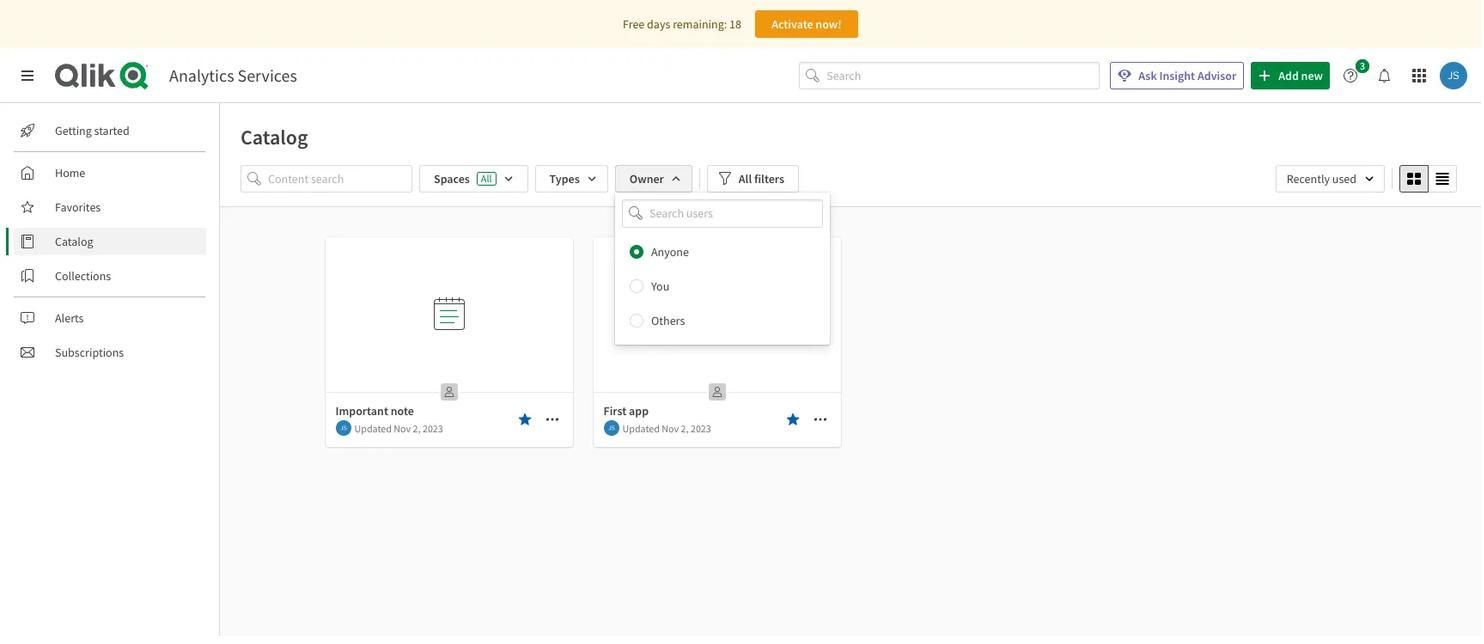Task type: locate. For each thing, give the bounding box(es) containing it.
1 horizontal spatial updated
[[623, 422, 660, 435]]

more actions image right remove from favorites image at right
[[814, 413, 827, 426]]

catalog down favorites
[[55, 234, 93, 249]]

None field
[[615, 199, 830, 227]]

jacob simon element down first
[[604, 420, 619, 436]]

catalog inside catalog link
[[55, 234, 93, 249]]

all inside all filters dropdown button
[[739, 171, 752, 187]]

all filters
[[739, 171, 785, 187]]

all
[[739, 171, 752, 187], [481, 172, 492, 185]]

add
[[1279, 68, 1299, 83]]

2 2023 from the left
[[691, 422, 712, 435]]

Content search text field
[[268, 165, 413, 193]]

important note
[[336, 403, 414, 419]]

catalog
[[241, 124, 308, 150], [55, 234, 93, 249]]

personal element
[[435, 378, 463, 406], [704, 378, 731, 406]]

1 horizontal spatial 2023
[[691, 422, 712, 435]]

3
[[1361, 59, 1366, 72]]

2 2, from the left
[[681, 422, 689, 435]]

3 button
[[1337, 59, 1375, 89]]

1 horizontal spatial personal element
[[704, 378, 731, 406]]

0 horizontal spatial 2023
[[423, 422, 443, 435]]

more actions image for important note
[[545, 413, 559, 426]]

navigation pane element
[[0, 110, 219, 373]]

jacob simon element
[[336, 420, 351, 436], [604, 420, 619, 436]]

others
[[652, 313, 685, 328]]

2 updated from the left
[[623, 422, 660, 435]]

2023 for first app
[[691, 422, 712, 435]]

analytics
[[169, 64, 234, 86]]

favorites link
[[14, 193, 206, 221]]

personal element right note
[[435, 378, 463, 406]]

updated nov 2, 2023 down note
[[355, 422, 443, 435]]

1 horizontal spatial nov
[[662, 422, 679, 435]]

owner button
[[615, 165, 693, 193]]

2 jacob simon element from the left
[[604, 420, 619, 436]]

collections
[[55, 268, 111, 284]]

jacob simon element down important
[[336, 420, 351, 436]]

insight
[[1160, 68, 1196, 83]]

catalog down services
[[241, 124, 308, 150]]

spaces
[[434, 171, 470, 187]]

remove from favorites image
[[786, 413, 800, 426]]

activate
[[772, 16, 814, 32]]

0 horizontal spatial jacob simon image
[[336, 420, 351, 436]]

activate now!
[[772, 16, 842, 32]]

personal element for first app
[[704, 378, 731, 406]]

2 horizontal spatial jacob simon image
[[1441, 62, 1468, 89]]

more actions image right remove from favorites icon
[[545, 413, 559, 426]]

0 horizontal spatial catalog
[[55, 234, 93, 249]]

types button
[[535, 165, 608, 193]]

first app
[[604, 403, 649, 419]]

2 personal element from the left
[[704, 378, 731, 406]]

app
[[629, 403, 649, 419]]

updated nov 2, 2023
[[355, 422, 443, 435], [623, 422, 712, 435]]

updated nov 2, 2023 for note
[[355, 422, 443, 435]]

nov
[[394, 422, 411, 435], [662, 422, 679, 435]]

1 horizontal spatial catalog
[[241, 124, 308, 150]]

recently used
[[1287, 171, 1357, 187]]

jacob simon element for important
[[336, 420, 351, 436]]

personal element right app
[[704, 378, 731, 406]]

all left filters
[[739, 171, 752, 187]]

0 vertical spatial catalog
[[241, 124, 308, 150]]

1 horizontal spatial updated nov 2, 2023
[[623, 422, 712, 435]]

ask
[[1139, 68, 1158, 83]]

more actions image
[[545, 413, 559, 426], [814, 413, 827, 426]]

1 horizontal spatial more actions image
[[814, 413, 827, 426]]

2,
[[413, 422, 421, 435], [681, 422, 689, 435]]

0 horizontal spatial updated
[[355, 422, 392, 435]]

all right spaces
[[481, 172, 492, 185]]

2023 for important note
[[423, 422, 443, 435]]

2 more actions image from the left
[[814, 413, 827, 426]]

1 2023 from the left
[[423, 422, 443, 435]]

1 horizontal spatial all
[[739, 171, 752, 187]]

0 horizontal spatial jacob simon element
[[336, 420, 351, 436]]

filters
[[755, 171, 785, 187]]

2 updated nov 2, 2023 from the left
[[623, 422, 712, 435]]

1 personal element from the left
[[435, 378, 463, 406]]

0 horizontal spatial nov
[[394, 422, 411, 435]]

1 jacob simon element from the left
[[336, 420, 351, 436]]

1 nov from the left
[[394, 422, 411, 435]]

1 more actions image from the left
[[545, 413, 559, 426]]

switch view group
[[1400, 165, 1458, 193]]

all filters button
[[707, 165, 799, 193]]

updated down important note
[[355, 422, 392, 435]]

0 horizontal spatial all
[[481, 172, 492, 185]]

subscriptions link
[[14, 339, 206, 366]]

updated for note
[[355, 422, 392, 435]]

analytics services element
[[169, 64, 297, 86]]

first
[[604, 403, 627, 419]]

1 horizontal spatial jacob simon element
[[604, 420, 619, 436]]

jacob simon image for first app
[[604, 420, 619, 436]]

1 horizontal spatial 2,
[[681, 422, 689, 435]]

1 updated from the left
[[355, 422, 392, 435]]

1 horizontal spatial jacob simon image
[[604, 420, 619, 436]]

2 nov from the left
[[662, 422, 679, 435]]

updated nov 2, 2023 down app
[[623, 422, 712, 435]]

2023
[[423, 422, 443, 435], [691, 422, 712, 435]]

home link
[[14, 159, 206, 187]]

1 2, from the left
[[413, 422, 421, 435]]

jacob simon image for important note
[[336, 420, 351, 436]]

updated down app
[[623, 422, 660, 435]]

collections link
[[14, 262, 206, 290]]

updated
[[355, 422, 392, 435], [623, 422, 660, 435]]

jacob simon image
[[1441, 62, 1468, 89], [336, 420, 351, 436], [604, 420, 619, 436]]

0 horizontal spatial updated nov 2, 2023
[[355, 422, 443, 435]]

1 updated nov 2, 2023 from the left
[[355, 422, 443, 435]]

more actions image for first app
[[814, 413, 827, 426]]

0 horizontal spatial personal element
[[435, 378, 463, 406]]

0 horizontal spatial 2,
[[413, 422, 421, 435]]

1 vertical spatial catalog
[[55, 234, 93, 249]]

0 horizontal spatial more actions image
[[545, 413, 559, 426]]

ask insight advisor button
[[1111, 62, 1245, 89]]



Task type: describe. For each thing, give the bounding box(es) containing it.
advisor
[[1198, 68, 1237, 83]]

recently
[[1287, 171, 1331, 187]]

favorites
[[55, 199, 101, 215]]

close sidebar menu image
[[21, 69, 34, 83]]

add new button
[[1252, 62, 1331, 89]]

types
[[550, 171, 580, 187]]

getting started
[[55, 123, 130, 138]]

Recently used field
[[1276, 165, 1386, 193]]

started
[[94, 123, 130, 138]]

alerts link
[[14, 304, 206, 332]]

2, for note
[[413, 422, 421, 435]]

all for all filters
[[739, 171, 752, 187]]

important
[[336, 403, 388, 419]]

add new
[[1279, 68, 1324, 83]]

Search users text field
[[646, 199, 803, 227]]

2, for app
[[681, 422, 689, 435]]

catalog link
[[14, 228, 206, 255]]

remove from favorites image
[[518, 413, 532, 426]]

new
[[1302, 68, 1324, 83]]

free days remaining: 18
[[623, 16, 742, 32]]

used
[[1333, 171, 1357, 187]]

owner option group
[[615, 234, 830, 337]]

ask insight advisor
[[1139, 68, 1237, 83]]

owner
[[630, 171, 664, 187]]

free
[[623, 16, 645, 32]]

home
[[55, 165, 85, 181]]

filters region
[[220, 162, 1482, 344]]

nov for note
[[394, 422, 411, 435]]

days
[[647, 16, 671, 32]]

Search text field
[[827, 62, 1100, 90]]

subscriptions
[[55, 345, 124, 360]]

jacob simon element for first
[[604, 420, 619, 436]]

services
[[238, 64, 297, 86]]

getting started link
[[14, 117, 206, 144]]

remaining:
[[673, 16, 727, 32]]

anyone
[[652, 244, 689, 259]]

getting
[[55, 123, 92, 138]]

activate now! link
[[755, 10, 859, 38]]

now!
[[816, 16, 842, 32]]

you
[[652, 278, 670, 294]]

18
[[730, 16, 742, 32]]

analytics services
[[169, 64, 297, 86]]

nov for app
[[662, 422, 679, 435]]

all for all
[[481, 172, 492, 185]]

note
[[391, 403, 414, 419]]

updated for app
[[623, 422, 660, 435]]

searchbar element
[[800, 62, 1100, 90]]

alerts
[[55, 310, 84, 326]]

personal element for important note
[[435, 378, 463, 406]]

updated nov 2, 2023 for app
[[623, 422, 712, 435]]



Task type: vqa. For each thing, say whether or not it's contained in the screenshot.
topmost collection
no



